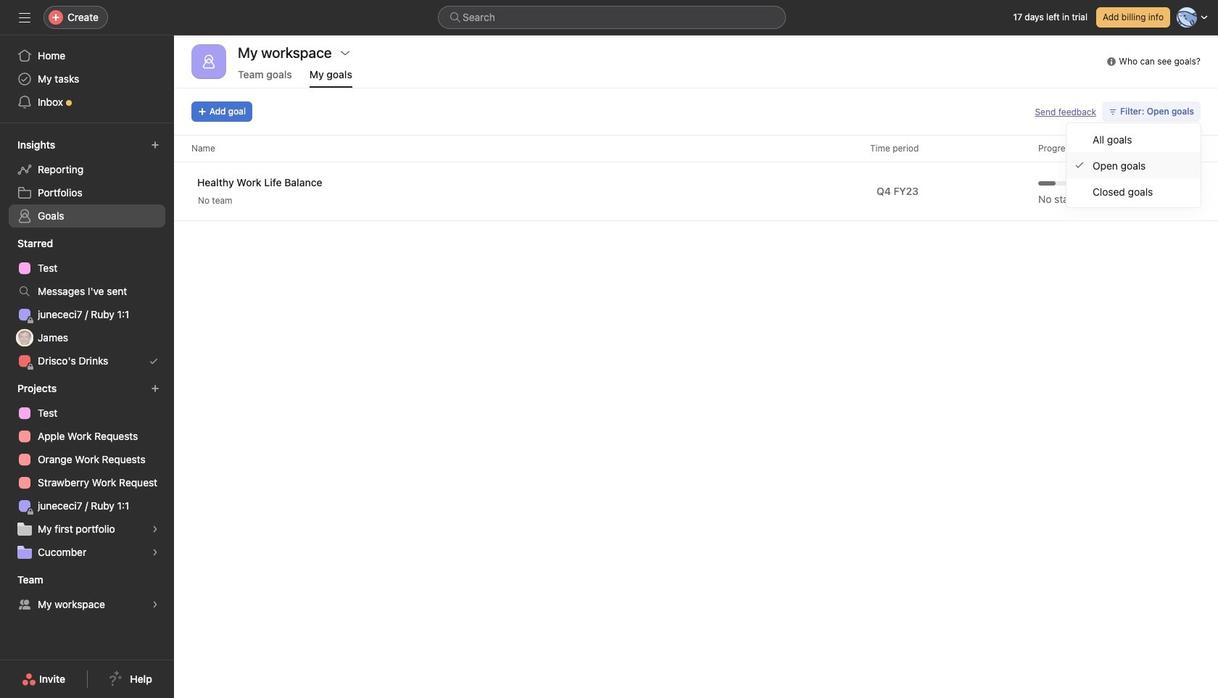 Task type: vqa. For each thing, say whether or not it's contained in the screenshot.
Inbox link
no



Task type: describe. For each thing, give the bounding box(es) containing it.
see details, my workspace image
[[151, 600, 160, 609]]

projects element
[[0, 376, 174, 567]]

insights element
[[0, 132, 174, 231]]

global element
[[0, 36, 174, 123]]

new project or portfolio image
[[151, 384, 160, 393]]

new insights image
[[151, 141, 160, 149]]



Task type: locate. For each thing, give the bounding box(es) containing it.
hide sidebar image
[[19, 12, 30, 23]]

see details, my first portfolio image
[[151, 525, 160, 534]]

starred element
[[0, 231, 174, 376]]

list box
[[438, 6, 786, 29]]

see details, cucomber image
[[151, 548, 160, 557]]

show options image
[[339, 47, 351, 59]]

teams element
[[0, 567, 174, 619]]



